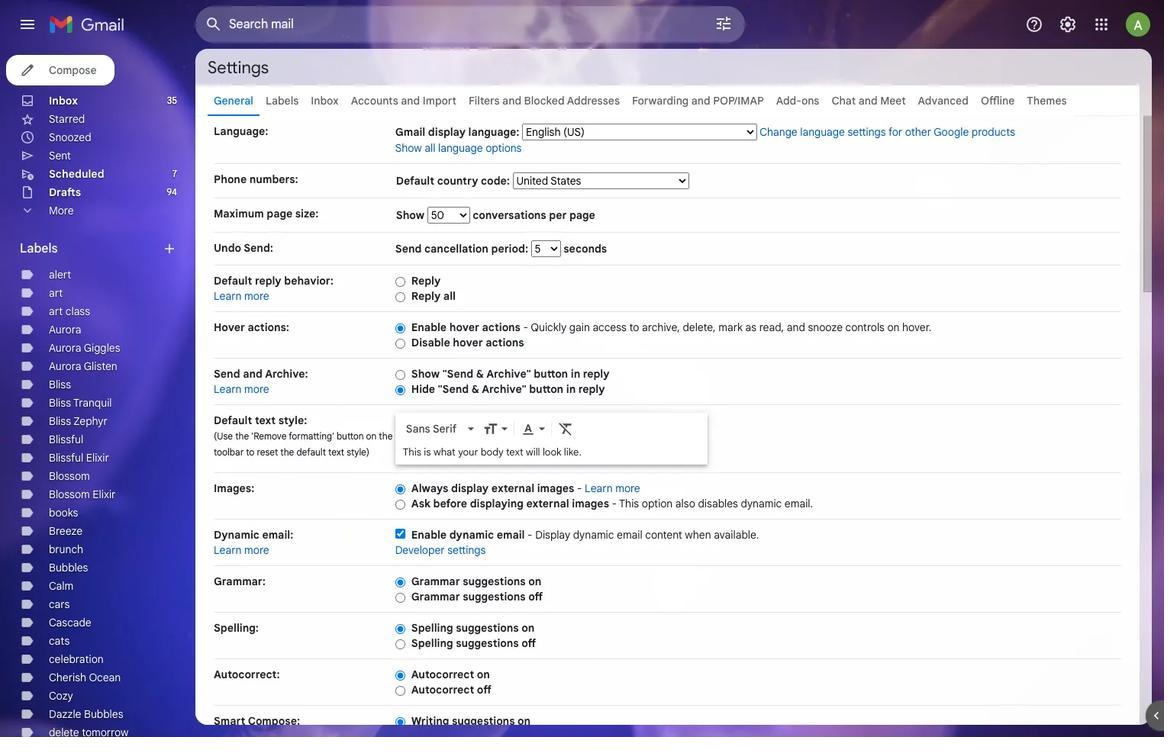 Task type: locate. For each thing, give the bounding box(es) containing it.
button up hide "send & archive" button in reply
[[534, 367, 568, 381]]

and inside send and archive: learn more
[[243, 367, 263, 381]]

1 horizontal spatial this
[[619, 497, 639, 511]]

country
[[437, 174, 478, 188]]

0 horizontal spatial text
[[255, 414, 276, 428]]

reply
[[411, 274, 441, 288], [411, 289, 441, 303]]

labels for labels heading
[[20, 241, 58, 257]]

external up the displaying at bottom
[[491, 482, 534, 495]]

hide
[[411, 382, 435, 396]]

dynamic up developer settings link at the bottom left
[[449, 528, 494, 542]]

and right filters
[[502, 94, 521, 108]]

to right 'access'
[[629, 321, 639, 334]]

"send
[[443, 367, 473, 381], [438, 382, 469, 396]]

0 vertical spatial &
[[476, 367, 484, 381]]

language down gmail display language:
[[438, 141, 483, 155]]

aurora down aurora link
[[49, 341, 81, 355]]

filters and blocked addresses link
[[469, 94, 620, 108]]

aurora for aurora glisten
[[49, 360, 81, 373]]

external
[[491, 482, 534, 495], [526, 497, 569, 511]]

1 autocorrect from the top
[[411, 668, 474, 682]]

0 horizontal spatial email
[[497, 528, 525, 542]]

inbox link up starred link
[[49, 94, 78, 108]]

"send down disable hover actions
[[443, 367, 473, 381]]

archive" for show
[[486, 367, 531, 381]]

learn inside default reply behavior: learn more
[[214, 289, 242, 303]]

filters
[[469, 94, 500, 108]]

suggestions for writing suggestions on
[[452, 715, 515, 728]]

button inside default text style: (use the 'remove formatting' button on the toolbar to reset the default text style)
[[337, 431, 364, 442]]

aurora glisten link
[[49, 360, 117, 373]]

main menu image
[[18, 15, 37, 34]]

button for show "send & archive" button in reply
[[534, 367, 568, 381]]

Show "Send & Archive" button in reply radio
[[395, 369, 405, 381]]

support image
[[1025, 15, 1044, 34]]

1 vertical spatial enable
[[411, 528, 447, 542]]

default down undo
[[214, 274, 252, 288]]

aurora link
[[49, 323, 81, 337]]

default inside default text style: (use the 'remove formatting' button on the toolbar to reset the default text style)
[[214, 414, 252, 428]]

settings left for on the right of page
[[848, 125, 886, 139]]

2 blissful from the top
[[49, 451, 83, 465]]

and for archive:
[[243, 367, 263, 381]]

2 enable from the top
[[411, 528, 447, 542]]

1 horizontal spatial page
[[569, 208, 595, 222]]

1 horizontal spatial the
[[280, 447, 294, 458]]

hover for disable
[[453, 336, 483, 350]]

1 vertical spatial settings
[[447, 544, 486, 557]]

spelling:
[[214, 621, 259, 635]]

language down ons
[[800, 125, 845, 139]]

in up remove formatting ‪(⌘\)‬ icon
[[566, 382, 576, 396]]

1 vertical spatial this
[[619, 497, 639, 511]]

display up before
[[451, 482, 489, 495]]

inbox inside labels navigation
[[49, 94, 78, 108]]

suggestions for grammar suggestions on
[[463, 575, 526, 589]]

1 horizontal spatial email
[[617, 528, 643, 542]]

show for show
[[396, 208, 427, 222]]

inbox up starred link
[[49, 94, 78, 108]]

1 enable from the top
[[411, 321, 447, 334]]

pop/imap
[[713, 94, 764, 108]]

1 vertical spatial to
[[246, 447, 255, 458]]

this left option
[[619, 497, 639, 511]]

off down spelling suggestions on
[[522, 637, 536, 650]]

grammar suggestions off
[[411, 590, 543, 604]]

snoozed
[[49, 131, 91, 144]]

0 vertical spatial elixir
[[86, 451, 109, 465]]

in down gain
[[571, 367, 580, 381]]

this left is
[[403, 446, 421, 459]]

learn up "hover"
[[214, 289, 242, 303]]

send for send and archive: learn more
[[214, 367, 240, 381]]

aurora up bliss 'link'
[[49, 360, 81, 373]]

0 vertical spatial this
[[403, 446, 421, 459]]

the left sans
[[379, 431, 393, 442]]

to inside default text style: (use the 'remove formatting' button on the toolbar to reset the default text style)
[[246, 447, 255, 458]]

bliss up bliss tranquil link
[[49, 378, 71, 392]]

email down the displaying at bottom
[[497, 528, 525, 542]]

2 horizontal spatial dynamic
[[741, 497, 782, 511]]

off up writing suggestions on
[[477, 683, 491, 697]]

Grammar suggestions off radio
[[395, 592, 405, 604]]

autocorrect
[[411, 668, 474, 682], [411, 683, 474, 697]]

0 vertical spatial display
[[428, 125, 466, 139]]

35
[[167, 95, 177, 106]]

button for hide "send & archive" button in reply
[[529, 382, 564, 396]]

show down the default country code:
[[396, 208, 427, 222]]

learn more link for and
[[214, 382, 269, 396]]

default inside default reply behavior: learn more
[[214, 274, 252, 288]]

1 horizontal spatial inbox link
[[311, 94, 339, 108]]

button down show "send & archive" button in reply
[[529, 382, 564, 396]]

hover up disable hover actions
[[449, 321, 479, 334]]

reply for hide "send & archive" button in reply
[[579, 382, 605, 396]]

1 vertical spatial external
[[526, 497, 569, 511]]

2 spelling from the top
[[411, 637, 453, 650]]

and for meet
[[859, 94, 878, 108]]

offline link
[[981, 94, 1015, 108]]

blossom down blossom "link"
[[49, 488, 90, 502]]

1 reply from the top
[[411, 274, 441, 288]]

labels right general link
[[266, 94, 299, 108]]

suggestions up grammar suggestions off on the left of the page
[[463, 575, 526, 589]]

Disable hover actions radio
[[395, 338, 405, 349]]

suggestions up spelling suggestions off
[[456, 621, 519, 635]]

inbox link
[[49, 94, 78, 108], [311, 94, 339, 108]]

& up hide "send & archive" button in reply
[[476, 367, 484, 381]]

elixir down blissful elixir link
[[93, 488, 116, 502]]

page left size:
[[267, 207, 293, 221]]

archive"
[[486, 367, 531, 381], [482, 382, 526, 396]]

in
[[571, 367, 580, 381], [566, 382, 576, 396]]

0 horizontal spatial language
[[438, 141, 483, 155]]

& down show "send & archive" button in reply
[[472, 382, 479, 396]]

2 vertical spatial bliss
[[49, 415, 71, 428]]

more down dynamic
[[244, 544, 269, 557]]

0 vertical spatial images
[[537, 482, 574, 495]]

images down look
[[537, 482, 574, 495]]

actions up show "send & archive" button in reply
[[486, 336, 524, 350]]

0 horizontal spatial page
[[267, 207, 293, 221]]

offline
[[981, 94, 1015, 108]]

1 vertical spatial "send
[[438, 382, 469, 396]]

labels navigation
[[0, 49, 195, 737]]

dynamic email: learn more
[[214, 528, 293, 557]]

0 vertical spatial in
[[571, 367, 580, 381]]

0 horizontal spatial inbox
[[49, 94, 78, 108]]

2 vertical spatial button
[[337, 431, 364, 442]]

labels inside labels navigation
[[20, 241, 58, 257]]

0 vertical spatial grammar
[[411, 575, 460, 589]]

more up hover actions:
[[244, 289, 269, 303]]

2 horizontal spatial text
[[506, 446, 523, 459]]

1 vertical spatial display
[[451, 482, 489, 495]]

0 horizontal spatial labels
[[20, 241, 58, 257]]

2 autocorrect from the top
[[411, 683, 474, 697]]

0 vertical spatial settings
[[848, 125, 886, 139]]

1 vertical spatial blossom
[[49, 488, 90, 502]]

bliss down bliss 'link'
[[49, 396, 71, 410]]

None search field
[[195, 6, 745, 43]]

Autocorrect off radio
[[395, 685, 405, 697]]

2 inbox link from the left
[[311, 94, 339, 108]]

3 aurora from the top
[[49, 360, 81, 373]]

1 spelling from the top
[[411, 621, 453, 635]]

books
[[49, 506, 78, 520]]

0 vertical spatial button
[[534, 367, 568, 381]]

reply right reply all radio
[[411, 289, 441, 303]]

reply down 'access'
[[583, 367, 610, 381]]

show for show "send & archive" button in reply
[[411, 367, 440, 381]]

hover right disable
[[453, 336, 483, 350]]

Writing suggestions on radio
[[395, 717, 405, 728]]

aurora down art class
[[49, 323, 81, 337]]

bliss zephyr
[[49, 415, 108, 428]]

0 vertical spatial off
[[528, 590, 543, 604]]

blossom
[[49, 469, 90, 483], [49, 488, 90, 502]]

1 vertical spatial reply
[[411, 289, 441, 303]]

2 bliss from the top
[[49, 396, 71, 410]]

reply for reply all
[[411, 289, 441, 303]]

labels
[[266, 94, 299, 108], [20, 241, 58, 257]]

0 vertical spatial autocorrect
[[411, 668, 474, 682]]

reply up 'reply all'
[[411, 274, 441, 288]]

2 art from the top
[[49, 305, 63, 318]]

import
[[423, 94, 456, 108]]

0 vertical spatial reply
[[411, 274, 441, 288]]

other
[[905, 125, 931, 139]]

labels up alert
[[20, 241, 58, 257]]

elixir up blossom "link"
[[86, 451, 109, 465]]

blissful down bliss zephyr
[[49, 433, 83, 447]]

2 vertical spatial show
[[411, 367, 440, 381]]

spelling right spelling suggestions off option
[[411, 637, 453, 650]]

bubbles link
[[49, 561, 88, 575]]

text left the will at the left bottom of the page
[[506, 446, 523, 459]]

2 vertical spatial off
[[477, 683, 491, 697]]

quickly
[[531, 321, 567, 334]]

before
[[433, 497, 467, 511]]

-
[[523, 321, 528, 334], [577, 482, 582, 495], [612, 497, 617, 511], [528, 528, 533, 542]]

0 horizontal spatial settings
[[447, 544, 486, 557]]

0 vertical spatial enable
[[411, 321, 447, 334]]

blissful down blissful 'link'
[[49, 451, 83, 465]]

2 reply from the top
[[411, 289, 441, 303]]

also
[[675, 497, 695, 511]]

email left 'content'
[[617, 528, 643, 542]]

snoozed link
[[49, 131, 91, 144]]

2 grammar from the top
[[411, 590, 460, 604]]

aurora
[[49, 323, 81, 337], [49, 341, 81, 355], [49, 360, 81, 373]]

1 art from the top
[[49, 286, 63, 300]]

maximum page size:
[[214, 207, 319, 221]]

3 bliss from the top
[[49, 415, 71, 428]]

2 vertical spatial reply
[[579, 382, 605, 396]]

0 vertical spatial actions
[[482, 321, 521, 334]]

to left reset
[[246, 447, 255, 458]]

0 vertical spatial art
[[49, 286, 63, 300]]

1 aurora from the top
[[49, 323, 81, 337]]

bliss for bliss zephyr
[[49, 415, 71, 428]]

1 vertical spatial elixir
[[93, 488, 116, 502]]

off down 'grammar suggestions on'
[[528, 590, 543, 604]]

2 blossom from the top
[[49, 488, 90, 502]]

autocorrect on
[[411, 668, 490, 682]]

forwarding and pop/imap link
[[632, 94, 764, 108]]

0 vertical spatial blossom
[[49, 469, 90, 483]]

suggestions for grammar suggestions off
[[463, 590, 526, 604]]

actions
[[482, 321, 521, 334], [486, 336, 524, 350]]

spelling
[[411, 621, 453, 635], [411, 637, 453, 650]]

inbox right labels link in the left top of the page
[[311, 94, 339, 108]]

blossom for blossom elixir
[[49, 488, 90, 502]]

1 vertical spatial grammar
[[411, 590, 460, 604]]

0 vertical spatial show
[[395, 141, 422, 155]]

and for pop/imap
[[691, 94, 711, 108]]

learn more link up hover actions:
[[214, 289, 269, 303]]

images up enable dynamic email - display dynamic email content when available. developer settings
[[572, 497, 609, 511]]

in for hide "send & archive" button in reply
[[566, 382, 576, 396]]

display
[[428, 125, 466, 139], [451, 482, 489, 495]]

1 vertical spatial in
[[566, 382, 576, 396]]

1 horizontal spatial all
[[443, 289, 456, 303]]

2 aurora from the top
[[49, 341, 81, 355]]

default
[[396, 174, 434, 188], [214, 274, 252, 288], [214, 414, 252, 428]]

general link
[[214, 94, 253, 108]]

blissful for blissful elixir
[[49, 451, 83, 465]]

enable up developer
[[411, 528, 447, 542]]

1 vertical spatial bliss
[[49, 396, 71, 410]]

show down "gmail"
[[395, 141, 422, 155]]

1 email from the left
[[497, 528, 525, 542]]

learn up (use
[[214, 382, 242, 396]]

hover
[[214, 321, 245, 334]]

suggestions down autocorrect off
[[452, 715, 515, 728]]

alert link
[[49, 268, 71, 282]]

learn more link up ask before displaying external images - this option also disables dynamic email.
[[585, 482, 640, 495]]

and right read,
[[787, 321, 805, 334]]

1 vertical spatial aurora
[[49, 341, 81, 355]]

bubbles down the ocean
[[84, 708, 123, 721]]

0 vertical spatial send
[[395, 242, 422, 256]]

1 vertical spatial button
[[529, 382, 564, 396]]

grammar for grammar suggestions off
[[411, 590, 460, 604]]

2 vertical spatial default
[[214, 414, 252, 428]]

dynamic down ask before displaying external images - this option also disables dynamic email.
[[573, 528, 614, 542]]

enable inside enable dynamic email - display dynamic email content when available. developer settings
[[411, 528, 447, 542]]

on inside default text style: (use the 'remove formatting' button on the toolbar to reset the default text style)
[[366, 431, 377, 442]]

email:
[[262, 528, 293, 542]]

Search mail text field
[[229, 17, 672, 32]]

1 vertical spatial art
[[49, 305, 63, 318]]

cascade
[[49, 616, 91, 630]]

1 blossom from the top
[[49, 469, 90, 483]]

suggestions down 'grammar suggestions on'
[[463, 590, 526, 604]]

settings up 'grammar suggestions on'
[[447, 544, 486, 557]]

Grammar suggestions on radio
[[395, 577, 405, 588]]

1 vertical spatial labels
[[20, 241, 58, 257]]

per
[[549, 208, 567, 222]]

alert
[[49, 268, 71, 282]]

enable up disable
[[411, 321, 447, 334]]

send inside send and archive: learn more
[[214, 367, 240, 381]]

bliss
[[49, 378, 71, 392], [49, 396, 71, 410], [49, 415, 71, 428]]

enable dynamic email - display dynamic email content when available. developer settings
[[395, 528, 759, 557]]

blossom down blissful elixir link
[[49, 469, 90, 483]]

page right per
[[569, 208, 595, 222]]

grammar right grammar suggestions off option
[[411, 590, 460, 604]]

autocorrect down autocorrect on
[[411, 683, 474, 697]]

reply all
[[411, 289, 456, 303]]

1 vertical spatial actions
[[486, 336, 524, 350]]

smart
[[214, 715, 245, 728]]

button
[[534, 367, 568, 381], [529, 382, 564, 396], [337, 431, 364, 442]]

external down always display external images - learn more
[[526, 497, 569, 511]]

google
[[934, 125, 969, 139]]

1 vertical spatial hover
[[453, 336, 483, 350]]

1 grammar from the top
[[411, 575, 460, 589]]

0 horizontal spatial inbox link
[[49, 94, 78, 108]]

always display external images - learn more
[[411, 482, 640, 495]]

0 vertical spatial to
[[629, 321, 639, 334]]

2 email from the left
[[617, 528, 643, 542]]

send
[[395, 242, 422, 256], [214, 367, 240, 381]]

1 blissful from the top
[[49, 433, 83, 447]]

bubbles down brunch link
[[49, 561, 88, 575]]

0 vertical spatial labels
[[266, 94, 299, 108]]

1 vertical spatial blissful
[[49, 451, 83, 465]]

autocorrect up autocorrect off
[[411, 668, 474, 682]]

reply for reply
[[411, 274, 441, 288]]

1 horizontal spatial send
[[395, 242, 422, 256]]

inbox link right labels link in the left top of the page
[[311, 94, 339, 108]]

1 horizontal spatial settings
[[848, 125, 886, 139]]

all down cancellation
[[443, 289, 456, 303]]

blissful for blissful 'link'
[[49, 433, 83, 447]]

0 vertical spatial bliss
[[49, 378, 71, 392]]

for
[[889, 125, 902, 139]]

1 horizontal spatial language
[[800, 125, 845, 139]]

meet
[[880, 94, 906, 108]]

1 vertical spatial reply
[[583, 367, 610, 381]]

0 vertical spatial archive"
[[486, 367, 531, 381]]

display for always
[[451, 482, 489, 495]]

art link
[[49, 286, 63, 300]]

display up the show all language options
[[428, 125, 466, 139]]

1 horizontal spatial dynamic
[[573, 528, 614, 542]]

1 vertical spatial &
[[472, 382, 479, 396]]

1 horizontal spatial labels
[[266, 94, 299, 108]]

spelling for spelling suggestions on
[[411, 621, 453, 635]]

art for art class
[[49, 305, 63, 318]]

learn more link down archive:
[[214, 382, 269, 396]]

show up hide
[[411, 367, 440, 381]]

0 vertical spatial hover
[[449, 321, 479, 334]]

0 horizontal spatial to
[[246, 447, 255, 458]]

0 vertical spatial spelling
[[411, 621, 453, 635]]

send down "hover"
[[214, 367, 240, 381]]

None checkbox
[[395, 529, 405, 539]]

0 vertical spatial reply
[[255, 274, 281, 288]]

and for import
[[401, 94, 420, 108]]

breeze
[[49, 524, 83, 538]]

0 horizontal spatial this
[[403, 446, 421, 459]]

1 horizontal spatial inbox
[[311, 94, 339, 108]]

grammar for grammar suggestions on
[[411, 575, 460, 589]]

1 vertical spatial show
[[396, 208, 427, 222]]

1 vertical spatial default
[[214, 274, 252, 288]]

default left country
[[396, 174, 434, 188]]

all down "gmail"
[[425, 141, 436, 155]]

1 vertical spatial archive"
[[482, 382, 526, 396]]

0 vertical spatial "send
[[443, 367, 473, 381]]

1 bliss from the top
[[49, 378, 71, 392]]

text left the style)
[[328, 447, 344, 458]]

art
[[49, 286, 63, 300], [49, 305, 63, 318]]

"send right hide
[[438, 382, 469, 396]]

content
[[645, 528, 682, 542]]

more inside dynamic email: learn more
[[244, 544, 269, 557]]

suggestions for spelling suggestions off
[[456, 637, 519, 650]]

style)
[[347, 447, 370, 458]]

art down alert
[[49, 286, 63, 300]]

more down archive:
[[244, 382, 269, 396]]

enable for enable dynamic email
[[411, 528, 447, 542]]

1 vertical spatial autocorrect
[[411, 683, 474, 697]]

bliss for bliss tranquil
[[49, 396, 71, 410]]

like.
[[564, 446, 582, 459]]

email
[[497, 528, 525, 542], [617, 528, 643, 542]]

0 vertical spatial blissful
[[49, 433, 83, 447]]

- left display
[[528, 528, 533, 542]]

1 inbox from the left
[[49, 94, 78, 108]]

0 vertical spatial all
[[425, 141, 436, 155]]

archive" up hide "send & archive" button in reply
[[486, 367, 531, 381]]

1 vertical spatial spelling
[[411, 637, 453, 650]]

as
[[746, 321, 757, 334]]

reply up formatting options toolbar
[[579, 382, 605, 396]]

archive" down show "send & archive" button in reply
[[482, 382, 526, 396]]

celebration
[[49, 653, 104, 666]]

1 vertical spatial send
[[214, 367, 240, 381]]

1 vertical spatial language
[[438, 141, 483, 155]]

learn
[[214, 289, 242, 303], [214, 382, 242, 396], [585, 482, 613, 495], [214, 544, 242, 557]]

size:
[[295, 207, 319, 221]]

bliss up blissful 'link'
[[49, 415, 71, 428]]

art down art "link"
[[49, 305, 63, 318]]

0 vertical spatial aurora
[[49, 323, 81, 337]]

2 horizontal spatial the
[[379, 431, 393, 442]]

formatting'
[[289, 431, 334, 442]]

0 vertical spatial default
[[396, 174, 434, 188]]

1 vertical spatial off
[[522, 637, 536, 650]]

calm link
[[49, 579, 74, 593]]

aurora glisten
[[49, 360, 117, 373]]

default up (use
[[214, 414, 252, 428]]

suggestions down spelling suggestions on
[[456, 637, 519, 650]]

0 horizontal spatial all
[[425, 141, 436, 155]]

Autocorrect on radio
[[395, 670, 405, 682]]

blossom elixir link
[[49, 488, 116, 502]]

2 vertical spatial aurora
[[49, 360, 81, 373]]

learn more link for reply
[[214, 289, 269, 303]]

images
[[537, 482, 574, 495], [572, 497, 609, 511]]

text up 'remove
[[255, 414, 276, 428]]



Task type: vqa. For each thing, say whether or not it's contained in the screenshot.
brunch
yes



Task type: describe. For each thing, give the bounding box(es) containing it.
default text style: (use the 'remove formatting' button on the toolbar to reset the default text style)
[[214, 414, 393, 458]]

all for reply
[[443, 289, 456, 303]]

art class link
[[49, 305, 90, 318]]

0 vertical spatial language
[[800, 125, 845, 139]]

settings image
[[1059, 15, 1077, 34]]

1 vertical spatial images
[[572, 497, 609, 511]]

themes link
[[1027, 94, 1067, 108]]

0 vertical spatial external
[[491, 482, 534, 495]]

Reply all radio
[[395, 291, 405, 303]]

spelling suggestions off
[[411, 637, 536, 650]]

writing
[[411, 715, 449, 728]]

off for grammar suggestions off
[[528, 590, 543, 604]]

1 horizontal spatial text
[[328, 447, 344, 458]]

& for show
[[476, 367, 484, 381]]

cherish ocean
[[49, 671, 121, 685]]

aurora for aurora giggles
[[49, 341, 81, 355]]

0 horizontal spatial the
[[235, 431, 249, 442]]

ask
[[411, 497, 431, 511]]

more button
[[0, 202, 183, 220]]

learn more link for email:
[[214, 544, 269, 557]]

0 vertical spatial bubbles
[[49, 561, 88, 575]]

actions:
[[248, 321, 289, 334]]

2 inbox from the left
[[311, 94, 339, 108]]

0 horizontal spatial dynamic
[[449, 528, 494, 542]]

spelling for spelling suggestions off
[[411, 637, 453, 650]]

change language settings for other google products link
[[760, 125, 1015, 139]]

labels heading
[[20, 241, 162, 257]]

elixir for blissful elixir
[[86, 451, 109, 465]]

brunch
[[49, 543, 83, 557]]

off for spelling suggestions off
[[522, 637, 536, 650]]

Ask before displaying external images radio
[[395, 499, 405, 511]]

disable hover actions
[[411, 336, 524, 350]]

bliss link
[[49, 378, 71, 392]]

& for hide
[[472, 382, 479, 396]]

read,
[[759, 321, 784, 334]]

drafts link
[[49, 186, 81, 199]]

Spelling suggestions on radio
[[395, 624, 405, 635]]

ask before displaying external images - this option also disables dynamic email.
[[411, 497, 813, 511]]

add-ons link
[[776, 94, 819, 108]]

what
[[434, 446, 456, 459]]

dazzle bubbles link
[[49, 708, 123, 721]]

reply for show "send & archive" button in reply
[[583, 367, 610, 381]]

default for default country code:
[[396, 174, 434, 188]]

option
[[642, 497, 673, 511]]

starred link
[[49, 112, 85, 126]]

art class
[[49, 305, 90, 318]]

learn up ask before displaying external images - this option also disables dynamic email.
[[585, 482, 613, 495]]

- inside enable dynamic email - display dynamic email content when available. developer settings
[[528, 528, 533, 542]]

reply inside default reply behavior: learn more
[[255, 274, 281, 288]]

Always display external images radio
[[395, 484, 405, 495]]

bliss for bliss 'link'
[[49, 378, 71, 392]]

display for gmail
[[428, 125, 466, 139]]

send for send cancellation period:
[[395, 242, 422, 256]]

send:
[[244, 241, 273, 255]]

suggestions for spelling suggestions on
[[456, 621, 519, 635]]

hover for enable
[[449, 321, 479, 334]]

formatting options toolbar
[[400, 415, 703, 443]]

sent
[[49, 149, 71, 163]]

conversations
[[473, 208, 546, 222]]

numbers:
[[249, 173, 298, 186]]

more
[[49, 204, 74, 218]]

send and archive: learn more
[[214, 367, 308, 396]]

"send for show
[[443, 367, 473, 381]]

aurora for aurora link
[[49, 323, 81, 337]]

default country code:
[[396, 174, 513, 188]]

"send for hide
[[438, 382, 469, 396]]

learn inside send and archive: learn more
[[214, 382, 242, 396]]

chat
[[832, 94, 856, 108]]

change language settings for other google products
[[760, 125, 1015, 139]]

your
[[458, 446, 478, 459]]

seconds
[[561, 242, 607, 256]]

forwarding and pop/imap
[[632, 94, 764, 108]]

is
[[424, 446, 431, 459]]

actions for enable
[[482, 321, 521, 334]]

writing suggestions on
[[411, 715, 531, 728]]

Hide "Send & Archive" button in reply radio
[[395, 385, 405, 396]]

language:
[[468, 125, 519, 139]]

grammar:
[[214, 575, 266, 589]]

conversations per page
[[470, 208, 595, 222]]

cozy link
[[49, 689, 73, 703]]

hover actions:
[[214, 321, 289, 334]]

dazzle bubbles
[[49, 708, 123, 721]]

behavior:
[[284, 274, 333, 288]]

autocorrect for autocorrect on
[[411, 668, 474, 682]]

gmail
[[395, 125, 425, 139]]

Reply radio
[[395, 276, 405, 288]]

compose
[[49, 63, 97, 77]]

snooze
[[808, 321, 843, 334]]

advanced search options image
[[708, 8, 739, 39]]

always
[[411, 482, 448, 495]]

giggles
[[84, 341, 120, 355]]

access
[[593, 321, 627, 334]]

aurora giggles link
[[49, 341, 120, 355]]

- left option
[[612, 497, 617, 511]]

'remove
[[251, 431, 287, 442]]

default for default text style: (use the 'remove formatting' button on the toolbar to reset the default text style)
[[214, 414, 252, 428]]

glisten
[[84, 360, 117, 373]]

- up ask before displaying external images - this option also disables dynamic email.
[[577, 482, 582, 495]]

art for art "link"
[[49, 286, 63, 300]]

in for show "send & archive" button in reply
[[571, 367, 580, 381]]

advanced
[[918, 94, 969, 108]]

blissful link
[[49, 433, 83, 447]]

toolbar
[[214, 447, 244, 458]]

Enable hover actions radio
[[395, 323, 405, 334]]

more inside send and archive: learn more
[[244, 382, 269, 396]]

themes
[[1027, 94, 1067, 108]]

blocked
[[524, 94, 565, 108]]

default
[[297, 447, 326, 458]]

sans serif option
[[403, 422, 465, 437]]

class
[[65, 305, 90, 318]]

archive" for hide
[[482, 382, 526, 396]]

cascade link
[[49, 616, 91, 630]]

more up ask before displaying external images - this option also disables dynamic email.
[[615, 482, 640, 495]]

all for show
[[425, 141, 436, 155]]

add-ons
[[776, 94, 819, 108]]

- left the quickly
[[523, 321, 528, 334]]

1 vertical spatial bubbles
[[84, 708, 123, 721]]

cars link
[[49, 598, 70, 611]]

addresses
[[567, 94, 620, 108]]

enable for enable hover actions
[[411, 321, 447, 334]]

bliss tranquil
[[49, 396, 112, 410]]

blossom for blossom "link"
[[49, 469, 90, 483]]

hover.
[[902, 321, 932, 334]]

cats
[[49, 634, 70, 648]]

brunch link
[[49, 543, 83, 557]]

period:
[[491, 242, 528, 256]]

chat and meet link
[[832, 94, 906, 108]]

look
[[543, 446, 561, 459]]

search mail image
[[200, 11, 227, 38]]

scheduled
[[49, 167, 104, 181]]

labels for labels link in the left top of the page
[[266, 94, 299, 108]]

elixir for blossom elixir
[[93, 488, 116, 502]]

zephyr
[[74, 415, 108, 428]]

change
[[760, 125, 798, 139]]

cats link
[[49, 634, 70, 648]]

Spelling suggestions off radio
[[395, 639, 405, 650]]

gmail image
[[49, 9, 132, 40]]

default for default reply behavior: learn more
[[214, 274, 252, 288]]

will
[[526, 446, 540, 459]]

ocean
[[89, 671, 121, 685]]

actions for disable
[[486, 336, 524, 350]]

and for blocked
[[502, 94, 521, 108]]

disable
[[411, 336, 450, 350]]

remove formatting ‪(⌘\)‬ image
[[558, 422, 573, 437]]

settings inside enable dynamic email - display dynamic email content when available. developer settings
[[447, 544, 486, 557]]

learn inside dynamic email: learn more
[[214, 544, 242, 557]]

displaying
[[470, 497, 524, 511]]

spelling suggestions on
[[411, 621, 535, 635]]

more inside default reply behavior: learn more
[[244, 289, 269, 303]]

undo send:
[[214, 241, 273, 255]]

show for show all language options
[[395, 141, 422, 155]]

labels link
[[266, 94, 299, 108]]

1 inbox link from the left
[[49, 94, 78, 108]]

autocorrect for autocorrect off
[[411, 683, 474, 697]]

1 horizontal spatial to
[[629, 321, 639, 334]]



